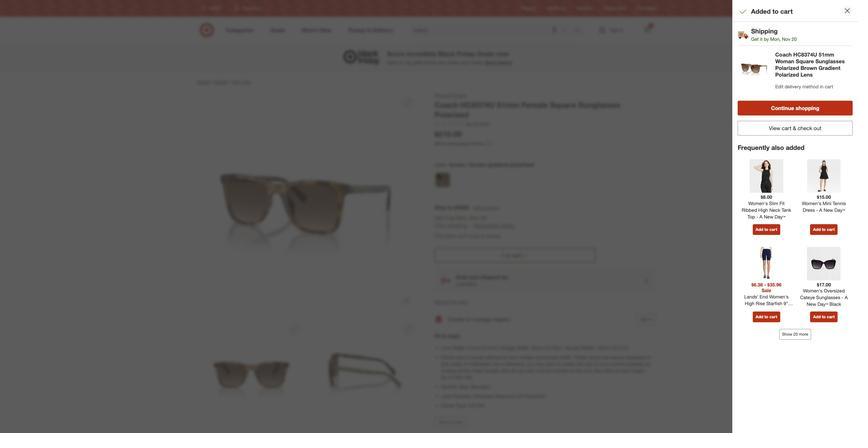Task type: describe. For each thing, give the bounding box(es) containing it.
check inside view cart & check out link
[[798, 125, 812, 132]]

weekly ad link
[[547, 6, 566, 11]]

location
[[483, 205, 500, 211]]

it inside shipping get it by mon, nov 20
[[760, 36, 763, 42]]

be the first!
[[466, 121, 490, 127]]

women's slim fit ribbed high neck tank top - a new day™ image
[[750, 160, 784, 193]]

cart down neck
[[770, 227, 778, 232]]

/ left eye
[[229, 79, 231, 85]]

incredible
[[407, 50, 436, 58]]

see
[[527, 369, 534, 374]]

square inside the shop all coach coach hc8374u 51mm female square sunglasses polarized
[[550, 100, 576, 110]]

2 at from the left
[[571, 369, 575, 374]]

look
[[456, 420, 463, 426]]

number
[[553, 369, 569, 374]]

find
[[637, 6, 645, 11]]

3 width: from the left
[[582, 346, 595, 351]]

search button
[[572, 23, 588, 39]]

shipping get it by mon, nov 20
[[751, 27, 797, 42]]

lens for lens features: polarized, maximum uv protection
[[441, 394, 452, 400]]

ribbed
[[742, 207, 757, 213]]

dialog containing added to cart
[[733, 0, 858, 434]]

edit for edit location
[[473, 205, 482, 211]]

new for $15.00 women's mini tennis dress - a new day™
[[824, 207, 833, 213]]

94806
[[454, 205, 469, 211]]

sold
[[456, 274, 468, 281]]

1 at from the left
[[458, 369, 462, 374]]

each
[[460, 60, 470, 65]]

1 horizontal spatial a
[[501, 362, 503, 368]]

add to cart button for dress
[[810, 225, 838, 235]]

find stores link
[[637, 6, 657, 11]]

the up 51/20/140)
[[463, 369, 470, 374]]

in inside "fulfillment" region
[[481, 233, 485, 240]]

polarized,
[[474, 394, 494, 400]]

coach hc8374u 51mm female square sunglasses polarized, 1 of 8 image
[[197, 92, 419, 314]]

nov inside shipping get it by mon, nov 20
[[782, 36, 791, 42]]

0 vertical spatial size
[[456, 355, 464, 361]]

(i.e.
[[441, 375, 448, 381]]

add to cart for lands'
[[756, 315, 778, 320]]

to down $17.00 women's oversized cateye sunglasses - a new day™ black
[[822, 315, 826, 320]]

0 vertical spatial you
[[527, 362, 534, 368]]

should
[[502, 369, 517, 374]]

this
[[435, 233, 445, 240]]

color
[[435, 162, 447, 168]]

eyewear,
[[626, 362, 644, 368]]

bridge
[[501, 346, 515, 351]]

women's for sunglasses
[[803, 288, 823, 294]]

weekly ad
[[547, 6, 566, 11]]

nov inside get it by mon, nov 20 free shipping - exclusions apply.
[[470, 215, 479, 222]]

polarized for sunglasses
[[435, 110, 469, 119]]

edit delivery method in cart
[[776, 84, 833, 89]]

by right eyewear,
[[646, 362, 651, 368]]

brown
[[801, 65, 817, 71]]

item inside button
[[459, 300, 468, 306]]

online
[[472, 141, 484, 147]]

in inside sign in "button"
[[650, 317, 653, 322]]

added
[[751, 7, 771, 15]]

women's for ribbed
[[749, 201, 768, 206]]

2 horizontal spatial a
[[536, 369, 538, 374]]

bridge
[[520, 355, 534, 361]]

frame type: full rim
[[441, 403, 485, 409]]

and inside sold and shipped by luxottica
[[469, 274, 479, 281]]

added
[[786, 144, 805, 151]]

51mm for bridge
[[468, 346, 481, 351]]

mon, inside get it by mon, nov 20 free shipping - exclusions apply.
[[457, 215, 468, 222]]

20 inside shipping get it by mon, nov 20
[[792, 36, 797, 42]]

as
[[494, 362, 499, 368]]

continue
[[771, 105, 794, 112]]

lens inside coach hc8374u 51mm woman square sunglasses polarized brown gradient polarized lens
[[801, 71, 813, 78]]

height
[[632, 369, 645, 374]]

- inside $6.38 - $35.96 sale lands' end women's high rise starfish 9" bike shorts
[[764, 282, 766, 288]]

edit location
[[473, 205, 500, 211]]

image gallery element
[[197, 92, 419, 434]]

2 brown from the left
[[470, 162, 486, 168]]

1 width: from the left
[[453, 346, 466, 351]]

that
[[441, 362, 450, 368]]

exclusions
[[474, 223, 499, 229]]

1 horizontal spatial &
[[443, 333, 446, 340]]

51mm inside the shop all coach coach hc8374u 51mm female square sunglasses polarized
[[497, 100, 520, 110]]

health
[[214, 79, 228, 85]]

by inside sold and shipped by luxottica
[[502, 274, 508, 281]]

0 horizontal spatial fit
[[435, 333, 441, 340]]

when
[[435, 141, 447, 147]]

in down the is
[[464, 362, 468, 368]]

score incredible black friday deals now save on top gifts & find new deals each week. start saving
[[387, 50, 512, 65]]

coach hc8374u 51mm woman square sunglasses polarized brown gradient polarized lens image
[[738, 51, 772, 85]]

part of a look button
[[435, 418, 468, 429]]

woman
[[776, 58, 795, 65]]

ship
[[435, 205, 446, 211]]

20 inside get it by mon, nov 20 free shipping - exclusions apply.
[[481, 215, 487, 222]]

report this item
[[435, 300, 468, 306]]

20 inside button
[[794, 332, 798, 337]]

shipping
[[751, 27, 778, 35]]

add for dress
[[813, 227, 821, 232]]

free
[[435, 223, 445, 229]]

find stores
[[637, 6, 657, 11]]

view cart & check out link
[[738, 121, 853, 136]]

end,
[[584, 369, 593, 374]]

target link
[[197, 79, 210, 85]]

in right method
[[820, 84, 824, 89]]

$17.00
[[817, 282, 831, 288]]

2 width: from the left
[[517, 346, 530, 351]]

fit inside $8.00 women's slim fit ribbed high neck tank top - a new day™
[[780, 201, 785, 206]]

fulfillment region
[[435, 204, 656, 294]]

friday
[[457, 50, 475, 58]]

2 vertical spatial coach
[[435, 100, 458, 110]]

/ down the when purchased online
[[467, 162, 469, 168]]

show
[[782, 332, 793, 337]]

coach hc8374u 51mm female square sunglasses polarized, 3 of 8 image
[[311, 319, 419, 427]]

generic
[[441, 385, 458, 390]]

- inside $15.00 women's mini tennis dress - a new day™
[[816, 207, 818, 213]]

exclusions apply. link
[[474, 223, 515, 229]]

20mm
[[531, 346, 545, 351]]

all
[[447, 93, 452, 98]]

sunglasses inside the shop all coach coach hc8374u 51mm female square sunglasses polarized
[[578, 100, 621, 110]]

this inside report this item button
[[451, 300, 458, 306]]

manage
[[472, 316, 491, 323]]

What can we help you find? suggestions appear below search field
[[410, 23, 577, 38]]

lands' end women's high rise starfish 9" bike shorts image
[[750, 247, 784, 281]]

this item isn't sold in stores
[[435, 233, 501, 240]]

cart down mini
[[827, 227, 835, 232]]

a inside $8.00 women's slim fit ribbed high neck tank top - a new day™
[[760, 214, 763, 220]]

1 vertical spatial size
[[585, 362, 593, 368]]

redcard link
[[577, 6, 593, 11]]

continue shopping
[[771, 105, 820, 112]]

3
[[650, 24, 652, 28]]

standard
[[471, 385, 490, 390]]

part of a look
[[439, 420, 463, 426]]

get inside get it by mon, nov 20 free shipping - exclusions apply.
[[435, 215, 443, 222]]

51mm for sunglasses
[[819, 51, 835, 58]]

rim
[[477, 403, 485, 409]]

[2.01in]
[[482, 346, 497, 351]]

add to cart for dress
[[813, 227, 835, 232]]

/ left bridge
[[499, 346, 500, 351]]

sign in
[[641, 317, 653, 322]]

width.
[[560, 355, 573, 361]]

more
[[799, 332, 809, 337]]

registry link
[[522, 6, 536, 11]]

your
[[599, 362, 609, 368]]

women's for dress
[[802, 201, 822, 206]]

it inside get it by mon, nov 20 free shipping - exclusions apply.
[[445, 215, 448, 222]]

by left lens,
[[503, 355, 508, 361]]

sunglasses inside $17.00 women's oversized cateye sunglasses - a new day™ black
[[816, 295, 841, 301]]

care
[[241, 79, 251, 85]]

frame for frame type: full rim
[[441, 403, 455, 409]]

isn't
[[458, 233, 468, 240]]

eye care link
[[232, 79, 251, 85]]

dress
[[803, 207, 815, 213]]

style
[[448, 333, 460, 340]]

the right the 'be'
[[473, 121, 480, 127]]



Task type: locate. For each thing, give the bounding box(es) containing it.
add for lands'
[[756, 315, 764, 320]]

1 horizontal spatial fit
[[780, 201, 785, 206]]

this
[[451, 300, 458, 306], [594, 369, 602, 374]]

registry
[[493, 316, 511, 323]]

or
[[466, 316, 471, 323]]

/ right [0.79in]
[[562, 346, 564, 351]]

item inside "fulfillment" region
[[446, 233, 457, 240]]

brown / brown gradient polarized image
[[436, 173, 450, 187]]

1 vertical spatial coach
[[453, 93, 467, 98]]

ship to 94806
[[435, 205, 469, 211]]

registry
[[522, 6, 536, 11]]

2 frame from the top
[[441, 403, 455, 409]]

0 vertical spatial item
[[446, 233, 457, 240]]

& up the 'added'
[[793, 125, 797, 132]]

$15.00
[[817, 195, 831, 200]]

get down shipping
[[751, 36, 759, 42]]

the down these
[[577, 362, 583, 368]]

new inside $8.00 women's slim fit ribbed high neck tank top - a new day™
[[764, 214, 774, 220]]

1 horizontal spatial day™
[[818, 302, 829, 308]]

size left the is
[[456, 355, 464, 361]]

mon,
[[771, 36, 781, 42], [457, 215, 468, 222]]

to down $15.00 women's mini tennis dress - a new day™
[[822, 227, 826, 232]]

1 frame from the top
[[441, 355, 455, 361]]

this right report on the bottom of the page
[[451, 300, 458, 306]]

coach inside coach hc8374u 51mm woman square sunglasses polarized brown gradient polarized lens
[[776, 51, 792, 58]]

millimeters.
[[469, 362, 493, 368]]

1 vertical spatial mon,
[[457, 215, 468, 222]]

- inside $17.00 women's oversized cateye sunglasses - a new day™ black
[[842, 295, 844, 301]]

a inside button
[[452, 420, 454, 426]]

add for ribbed
[[756, 227, 764, 232]]

day™ for $17.00 women's oversized cateye sunglasses - a new day™ black
[[818, 302, 829, 308]]

black inside $17.00 women's oversized cateye sunglasses - a new day™ black
[[830, 302, 842, 308]]

mon, up shipping
[[457, 215, 468, 222]]

frame left type:
[[441, 403, 455, 409]]

in right sold
[[481, 233, 485, 240]]

apply.
[[501, 223, 515, 229]]

to inside "fulfillment" region
[[448, 205, 453, 211]]

- up sale
[[764, 282, 766, 288]]

1 vertical spatial a
[[536, 369, 538, 374]]

get inside shipping get it by mon, nov 20
[[751, 36, 759, 42]]

2 vertical spatial sunglasses
[[816, 295, 841, 301]]

polarized
[[510, 162, 534, 168]]

oversized
[[824, 288, 845, 294]]

at up 51/20/140)
[[458, 369, 462, 374]]

fit left style
[[435, 333, 441, 340]]

0 vertical spatial coach
[[776, 51, 792, 58]]

0 vertical spatial square
[[796, 58, 814, 65]]

inside
[[471, 369, 484, 374]]

target / health / eye care
[[197, 79, 251, 85]]

0 horizontal spatial edit
[[473, 205, 482, 211]]

add down ribbed
[[756, 227, 764, 232]]

women's inside $15.00 women's mini tennis dress - a new day™
[[802, 201, 822, 206]]

2 vertical spatial lens
[[441, 394, 452, 400]]

to right added
[[773, 7, 779, 15]]

polarized for gradient
[[776, 71, 799, 78]]

- inside get it by mon, nov 20 free shipping - exclusions apply.
[[469, 223, 471, 229]]

item
[[446, 233, 457, 240], [459, 300, 468, 306]]

always
[[611, 355, 625, 361]]

view cart & check out
[[769, 125, 822, 132]]

and
[[469, 274, 479, 281], [535, 355, 543, 361]]

0 vertical spatial mon,
[[771, 36, 781, 42]]

new inside $15.00 women's mini tennis dress - a new day™
[[824, 207, 833, 213]]

to down $8.00 women's slim fit ribbed high neck tank top - a new day™
[[765, 227, 769, 232]]

square right woman
[[796, 58, 814, 65]]

women's inside $6.38 - $35.96 sale lands' end women's high rise starfish 9" bike shorts
[[769, 294, 789, 300]]

& inside 'score incredible black friday deals now save on top gifts & find new deals each week. start saving'
[[424, 60, 427, 65]]

target left health
[[197, 79, 210, 85]]

a right top
[[760, 214, 763, 220]]

out
[[814, 125, 822, 132]]

square right "female"
[[550, 100, 576, 110]]

lens down fit & style
[[441, 346, 452, 351]]

0 vertical spatial check
[[798, 125, 812, 132]]

women's up the "starfish"
[[769, 294, 789, 300]]

a for $15.00 women's mini tennis dress - a new day™
[[820, 207, 823, 213]]

1 horizontal spatial square
[[796, 58, 814, 65]]

the left the end,
[[576, 369, 583, 374]]

sign
[[641, 317, 649, 322]]

day™ inside $8.00 women's slim fit ribbed high neck tank top - a new day™
[[775, 214, 786, 220]]

item up or
[[459, 300, 468, 306]]

coach
[[776, 51, 792, 58], [453, 93, 467, 98], [435, 100, 458, 110]]

women's down $8.00
[[749, 201, 768, 206]]

hc8374u
[[794, 51, 817, 58], [461, 100, 495, 110]]

& left find
[[424, 60, 427, 65]]

protection
[[525, 394, 546, 400]]

0 vertical spatial target
[[604, 6, 615, 11]]

to
[[773, 7, 779, 15], [448, 205, 453, 211], [765, 227, 769, 232], [822, 227, 826, 232], [765, 315, 769, 320], [822, 315, 826, 320], [557, 362, 561, 368], [616, 369, 621, 374]]

add to cart down $17.00 women's oversized cateye sunglasses - a new day™ black
[[813, 315, 835, 320]]

lens for lens width: 51mm [2.01in] / bridge width: 20mm [0.79in] / temple width: 140mm [5.51in]
[[441, 346, 452, 351]]

20
[[792, 36, 797, 42], [481, 215, 487, 222], [794, 332, 798, 337]]

0 horizontal spatial square
[[550, 100, 576, 110]]

new
[[437, 60, 446, 65]]

reference,
[[505, 362, 526, 368]]

0 vertical spatial edit
[[776, 84, 784, 89]]

1 vertical spatial this
[[594, 369, 602, 374]]

0 vertical spatial &
[[424, 60, 427, 65]]

coach hc8374u 51mm female square sunglasses polarized, 2 of 8 image
[[197, 319, 305, 427]]

women's up cateye
[[803, 288, 823, 294]]

/
[[212, 79, 213, 85], [229, 79, 231, 85], [467, 162, 469, 168], [499, 346, 500, 351], [562, 346, 564, 351]]

a for $17.00 women's oversized cateye sunglasses - a new day™ black
[[845, 295, 848, 301]]

1 vertical spatial item
[[459, 300, 468, 306]]

nov up 'exclusions'
[[470, 215, 479, 222]]

a
[[820, 207, 823, 213], [760, 214, 763, 220], [845, 295, 848, 301]]

1 vertical spatial edit
[[473, 205, 482, 211]]

1 vertical spatial lens
[[441, 346, 452, 351]]

0 vertical spatial of
[[594, 362, 598, 368]]

0 vertical spatial and
[[469, 274, 479, 281]]

0 vertical spatial it
[[760, 36, 763, 42]]

0 vertical spatial 20
[[792, 36, 797, 42]]

& left style
[[443, 333, 446, 340]]

new for $17.00 women's oversized cateye sunglasses - a new day™ black
[[807, 302, 816, 308]]

day™ down oversized
[[818, 302, 829, 308]]

a right see
[[536, 369, 538, 374]]

size:
[[459, 385, 469, 390]]

and inside frame size is usually defined by lens, bridge and temple width. these values are always displayed in that order, in millimeters. as a reference, you may want to check the size of your current eyewear, by looking at the inside temple. should you see a fourth number at the end, this refers to lens height (i.e. 51/20/140)
[[535, 355, 543, 361]]

black up new at right top
[[438, 50, 455, 58]]

add to cart button down top
[[753, 225, 781, 235]]

add to cart for sunglasses
[[813, 315, 835, 320]]

square inside coach hc8374u 51mm woman square sunglasses polarized brown gradient polarized lens
[[796, 58, 814, 65]]

coach down shipping get it by mon, nov 20
[[776, 51, 792, 58]]

0 vertical spatial sunglasses
[[816, 58, 845, 65]]

51mm inside coach hc8374u 51mm woman square sunglasses polarized brown gradient polarized lens
[[819, 51, 835, 58]]

0 vertical spatial fit
[[780, 201, 785, 206]]

51/20/140)
[[449, 375, 472, 381]]

women's inside $17.00 women's oversized cateye sunglasses - a new day™ black
[[803, 288, 823, 294]]

0 horizontal spatial new
[[764, 214, 774, 220]]

1 vertical spatial black
[[830, 302, 842, 308]]

width: up 'values'
[[582, 346, 595, 351]]

maximum
[[495, 394, 516, 400]]

0 horizontal spatial of
[[448, 420, 451, 426]]

0 vertical spatial day™
[[835, 207, 845, 213]]

1 vertical spatial get
[[435, 215, 443, 222]]

0 horizontal spatial high
[[745, 301, 755, 307]]

1 vertical spatial nov
[[470, 215, 479, 222]]

1 horizontal spatial size
[[585, 362, 593, 368]]

1 horizontal spatial a
[[820, 207, 823, 213]]

1 vertical spatial it
[[445, 215, 448, 222]]

generic size: standard
[[441, 385, 490, 390]]

black inside 'score incredible black friday deals now save on top gifts & find new deals each week. start saving'
[[438, 50, 455, 58]]

dialog
[[733, 0, 858, 434]]

displayed
[[626, 355, 646, 361]]

day™ inside $17.00 women's oversized cateye sunglasses - a new day™ black
[[818, 302, 829, 308]]

view
[[769, 125, 781, 132]]

women's inside $8.00 women's slim fit ribbed high neck tank top - a new day™
[[749, 201, 768, 206]]

day™ for $15.00 women's mini tennis dress - a new day™
[[835, 207, 845, 213]]

get
[[751, 36, 759, 42], [435, 215, 443, 222]]

new down neck
[[764, 214, 774, 220]]

female
[[522, 100, 548, 110]]

circle
[[616, 6, 626, 11]]

0 horizontal spatial a
[[452, 420, 454, 426]]

2 horizontal spatial width:
[[582, 346, 595, 351]]

mon, inside shipping get it by mon, nov 20
[[771, 36, 781, 42]]

0 vertical spatial get
[[751, 36, 759, 42]]

target left circle
[[604, 6, 615, 11]]

lens features: polarized, maximum uv protection
[[441, 394, 546, 400]]

polarized inside the shop all coach coach hc8374u 51mm female square sunglasses polarized
[[435, 110, 469, 119]]

hc8374u up brown
[[794, 51, 817, 58]]

type:
[[456, 403, 467, 409]]

3 link
[[640, 23, 655, 38]]

create
[[448, 316, 464, 323]]

new inside $17.00 women's oversized cateye sunglasses - a new day™ black
[[807, 302, 816, 308]]

continue shopping button
[[738, 101, 853, 116]]

this inside frame size is usually defined by lens, bridge and temple width. these values are always displayed in that order, in millimeters. as a reference, you may want to check the size of your current eyewear, by looking at the inside temple. should you see a fourth number at the end, this refers to lens height (i.e. 51/20/140)
[[594, 369, 602, 374]]

in right sign
[[650, 317, 653, 322]]

weekly
[[547, 6, 560, 11]]

target for target circle
[[604, 6, 615, 11]]

2 horizontal spatial day™
[[835, 207, 845, 213]]

& inside dialog
[[793, 125, 797, 132]]

cart inside view cart & check out link
[[782, 125, 792, 132]]

0 vertical spatial a
[[820, 207, 823, 213]]

by inside get it by mon, nov 20 free shipping - exclusions apply.
[[449, 215, 455, 222]]

1 horizontal spatial mon,
[[771, 36, 781, 42]]

1 vertical spatial check
[[563, 362, 575, 368]]

edit inside button
[[473, 205, 482, 211]]

deals
[[477, 50, 494, 58]]

1 horizontal spatial of
[[594, 362, 598, 368]]

1 vertical spatial &
[[793, 125, 797, 132]]

frame size is usually defined by lens, bridge and temple width. these values are always displayed in that order, in millimeters. as a reference, you may want to check the size of your current eyewear, by looking at the inside temple. should you see a fourth number at the end, this refers to lens height (i.e. 51/20/140)
[[441, 355, 651, 381]]

and up luxottica at right
[[469, 274, 479, 281]]

1 vertical spatial day™
[[775, 214, 786, 220]]

0 horizontal spatial check
[[563, 362, 575, 368]]

square
[[796, 58, 814, 65], [550, 100, 576, 110]]

brown right color
[[449, 162, 465, 168]]

report
[[435, 300, 449, 306]]

1 horizontal spatial new
[[807, 302, 816, 308]]

0 horizontal spatial and
[[469, 274, 479, 281]]

a inside $17.00 women's oversized cateye sunglasses - a new day™ black
[[845, 295, 848, 301]]

of inside button
[[448, 420, 451, 426]]

hc8374u up the be the first!
[[461, 100, 495, 110]]

mon, down shipping
[[771, 36, 781, 42]]

add to cart button
[[753, 225, 781, 235], [810, 225, 838, 235], [753, 312, 781, 323], [810, 312, 838, 323]]

sunglasses inside coach hc8374u 51mm woman square sunglasses polarized brown gradient polarized lens
[[816, 58, 845, 65]]

shop
[[435, 93, 446, 98]]

in right displayed
[[648, 355, 651, 361]]

/ right target link
[[212, 79, 213, 85]]

women's oversized cateye sunglasses - a new day™ black image
[[807, 247, 841, 281]]

- right the dress
[[816, 207, 818, 213]]

current
[[610, 362, 625, 368]]

0 horizontal spatial hc8374u
[[461, 100, 495, 110]]

to right ship
[[448, 205, 453, 211]]

0 vertical spatial this
[[451, 300, 458, 306]]

0 horizontal spatial size
[[456, 355, 464, 361]]

1 vertical spatial square
[[550, 100, 576, 110]]

it down shipping
[[760, 36, 763, 42]]

cart down shorts
[[770, 315, 778, 320]]

new
[[824, 207, 833, 213], [764, 214, 774, 220], [807, 302, 816, 308]]

add to cart button for lands'
[[753, 312, 781, 323]]

2 horizontal spatial new
[[824, 207, 833, 213]]

add to cart button for sunglasses
[[810, 312, 838, 323]]

to down shorts
[[765, 315, 769, 320]]

0 vertical spatial frame
[[441, 355, 455, 361]]

20 up 'exclusions'
[[481, 215, 487, 222]]

cart right view
[[782, 125, 792, 132]]

1 brown from the left
[[449, 162, 465, 168]]

add for sunglasses
[[813, 315, 821, 320]]

you left see
[[518, 369, 525, 374]]

51mm up gradient at right top
[[819, 51, 835, 58]]

add down cateye
[[813, 315, 821, 320]]

is
[[465, 355, 469, 361]]

lens
[[801, 71, 813, 78], [441, 346, 452, 351], [441, 394, 452, 400]]

shorts
[[765, 308, 779, 313]]

a right the dress
[[820, 207, 823, 213]]

2 horizontal spatial &
[[793, 125, 797, 132]]

women's mini tennis dress - a new day™ image
[[807, 160, 841, 193]]

edit left location at the right
[[473, 205, 482, 211]]

high down the lands'
[[745, 301, 755, 307]]

0 vertical spatial a
[[501, 362, 503, 368]]

1 vertical spatial sunglasses
[[578, 100, 621, 110]]

a inside $15.00 women's mini tennis dress - a new day™
[[820, 207, 823, 213]]

the
[[473, 121, 480, 127], [577, 362, 583, 368], [463, 369, 470, 374], [576, 369, 583, 374]]

slim
[[769, 201, 778, 206]]

0 horizontal spatial target
[[197, 79, 210, 85]]

day™ down tennis
[[835, 207, 845, 213]]

new down mini
[[824, 207, 833, 213]]

high inside $6.38 - $35.96 sale lands' end women's high rise starfish 9" bike shorts
[[745, 301, 755, 307]]

edit for edit delivery method in cart
[[776, 84, 784, 89]]

1 vertical spatial 20
[[481, 215, 487, 222]]

coach down all
[[435, 100, 458, 110]]

search
[[572, 27, 588, 34]]

luxottica
[[456, 282, 477, 287]]

of down 'values'
[[594, 362, 598, 368]]

part
[[439, 420, 447, 426]]

- inside $8.00 women's slim fit ribbed high neck tank top - a new day™
[[757, 214, 759, 220]]

neck
[[770, 207, 781, 213]]

1 horizontal spatial get
[[751, 36, 759, 42]]

add down the dress
[[813, 227, 821, 232]]

1 horizontal spatial width:
[[517, 346, 530, 351]]

eye
[[232, 79, 240, 85]]

add to cart for ribbed
[[756, 227, 778, 232]]

cart right method
[[825, 84, 833, 89]]

report this item button
[[435, 300, 468, 306]]

be
[[466, 121, 472, 127]]

add to cart button down $17.00 women's oversized cateye sunglasses - a new day™ black
[[810, 312, 838, 323]]

frame for frame size is usually defined by lens, bridge and temple width. these values are always displayed in that order, in millimeters. as a reference, you may want to check the size of your current eyewear, by looking at the inside temple. should you see a fourth number at the end, this refers to lens height (i.e. 51/20/140)
[[441, 355, 455, 361]]

add to cart button for ribbed
[[753, 225, 781, 235]]

0 horizontal spatial it
[[445, 215, 448, 222]]

0 horizontal spatial mon,
[[457, 215, 468, 222]]

frame inside frame size is usually defined by lens, bridge and temple width. these values are always displayed in that order, in millimeters. as a reference, you may want to check the size of your current eyewear, by looking at the inside temple. should you see a fourth number at the end, this refers to lens height (i.e. 51/20/140)
[[441, 355, 455, 361]]

by inside shipping get it by mon, nov 20
[[764, 36, 769, 42]]

1 vertical spatial high
[[745, 301, 755, 307]]

0 horizontal spatial item
[[446, 233, 457, 240]]

at right 'number'
[[571, 369, 575, 374]]

1 vertical spatial of
[[448, 420, 451, 426]]

be the first! link
[[435, 121, 490, 128]]

full
[[468, 403, 476, 409]]

to down current
[[616, 369, 621, 374]]

target for target / health / eye care
[[197, 79, 210, 85]]

0 horizontal spatial day™
[[775, 214, 786, 220]]

hc8374u inside coach hc8374u 51mm woman square sunglasses polarized brown gradient polarized lens
[[794, 51, 817, 58]]

1 vertical spatial new
[[764, 214, 774, 220]]

fit
[[780, 201, 785, 206], [435, 333, 441, 340]]

show 20 more button
[[779, 330, 812, 340]]

cart right added
[[781, 7, 793, 15]]

lens width: 51mm [2.01in] / bridge width: 20mm [0.79in] / temple width: 140mm [5.51in]
[[441, 346, 629, 351]]

0 vertical spatial lens
[[801, 71, 813, 78]]

0 horizontal spatial &
[[424, 60, 427, 65]]

high inside $8.00 women's slim fit ribbed high neck tank top - a new day™
[[759, 207, 768, 213]]

1 horizontal spatial edit
[[776, 84, 784, 89]]

20 up woman
[[792, 36, 797, 42]]

frequently also added
[[738, 144, 805, 151]]

1 vertical spatial target
[[197, 79, 210, 85]]

cart down $17.00 women's oversized cateye sunglasses - a new day™ black
[[827, 315, 835, 320]]

day™ inside $15.00 women's mini tennis dress - a new day™
[[835, 207, 845, 213]]

1 horizontal spatial check
[[798, 125, 812, 132]]

item left isn't
[[446, 233, 457, 240]]

0 horizontal spatial brown
[[449, 162, 465, 168]]

0 vertical spatial black
[[438, 50, 455, 58]]

of
[[594, 362, 598, 368], [448, 420, 451, 426]]

nov up woman
[[782, 36, 791, 42]]

this down your
[[594, 369, 602, 374]]

2 vertical spatial day™
[[818, 302, 829, 308]]

0 horizontal spatial width:
[[453, 346, 466, 351]]

usually
[[470, 355, 485, 361]]

2 vertical spatial 20
[[794, 332, 798, 337]]

add down bike
[[756, 315, 764, 320]]

now
[[496, 50, 509, 58]]

check down width.
[[563, 362, 575, 368]]

edit inside dialog
[[776, 84, 784, 89]]

width: up bridge
[[517, 346, 530, 351]]

temple
[[565, 346, 580, 351]]

temple.
[[485, 369, 500, 374]]

delivery
[[785, 84, 801, 89]]

1 horizontal spatial this
[[594, 369, 602, 374]]

check left out
[[798, 125, 812, 132]]

added to cart
[[751, 7, 793, 15]]

coach right all
[[453, 93, 467, 98]]

a down oversized
[[845, 295, 848, 301]]

51mm up usually
[[468, 346, 481, 351]]

get up free
[[435, 215, 443, 222]]

shop all coach coach hc8374u 51mm female square sunglasses polarized
[[435, 93, 621, 119]]

new down cateye
[[807, 302, 816, 308]]

0 vertical spatial high
[[759, 207, 768, 213]]

fit up tank
[[780, 201, 785, 206]]

1 vertical spatial hc8374u
[[461, 100, 495, 110]]

1 horizontal spatial black
[[830, 302, 842, 308]]

1 horizontal spatial item
[[459, 300, 468, 306]]

check inside frame size is usually defined by lens, bridge and temple width. these values are always displayed in that order, in millimeters. as a reference, you may want to check the size of your current eyewear, by looking at the inside temple. should you see a fourth number at the end, this refers to lens height (i.e. 51/20/140)
[[563, 362, 575, 368]]

to up 'number'
[[557, 362, 561, 368]]

defined
[[486, 355, 502, 361]]

1 vertical spatial you
[[518, 369, 525, 374]]

edit left delivery
[[776, 84, 784, 89]]

1 horizontal spatial at
[[571, 369, 575, 374]]

2 vertical spatial new
[[807, 302, 816, 308]]

add to cart button down rise
[[753, 312, 781, 323]]

hc8374u inside the shop all coach coach hc8374u 51mm female square sunglasses polarized
[[461, 100, 495, 110]]

$210.00
[[435, 130, 462, 139]]

cart
[[781, 7, 793, 15], [825, 84, 833, 89], [782, 125, 792, 132], [770, 227, 778, 232], [827, 227, 835, 232], [770, 315, 778, 320], [827, 315, 835, 320]]

purchased
[[448, 141, 471, 147]]

lens up edit delivery method in cart
[[801, 71, 813, 78]]

0 horizontal spatial you
[[518, 369, 525, 374]]

1 vertical spatial frame
[[441, 403, 455, 409]]

shopping
[[796, 105, 820, 112]]

20 left more
[[794, 332, 798, 337]]

coach hc8374u 51mm woman square sunglasses polarized brown gradient polarized lens
[[776, 51, 845, 78]]

lens down generic
[[441, 394, 452, 400]]

1 vertical spatial a
[[760, 214, 763, 220]]

2 vertical spatial 51mm
[[468, 346, 481, 351]]

0 horizontal spatial nov
[[470, 215, 479, 222]]

0 vertical spatial 51mm
[[819, 51, 835, 58]]

- up this item isn't sold in stores
[[469, 223, 471, 229]]

by up shipping
[[449, 215, 455, 222]]

2 vertical spatial a
[[452, 420, 454, 426]]

of inside frame size is usually defined by lens, bridge and temple width. these values are always displayed in that order, in millimeters. as a reference, you may want to check the size of your current eyewear, by looking at the inside temple. should you see a fourth number at the end, this refers to lens height (i.e. 51/20/140)
[[594, 362, 598, 368]]



Task type: vqa. For each thing, say whether or not it's contained in the screenshot.


